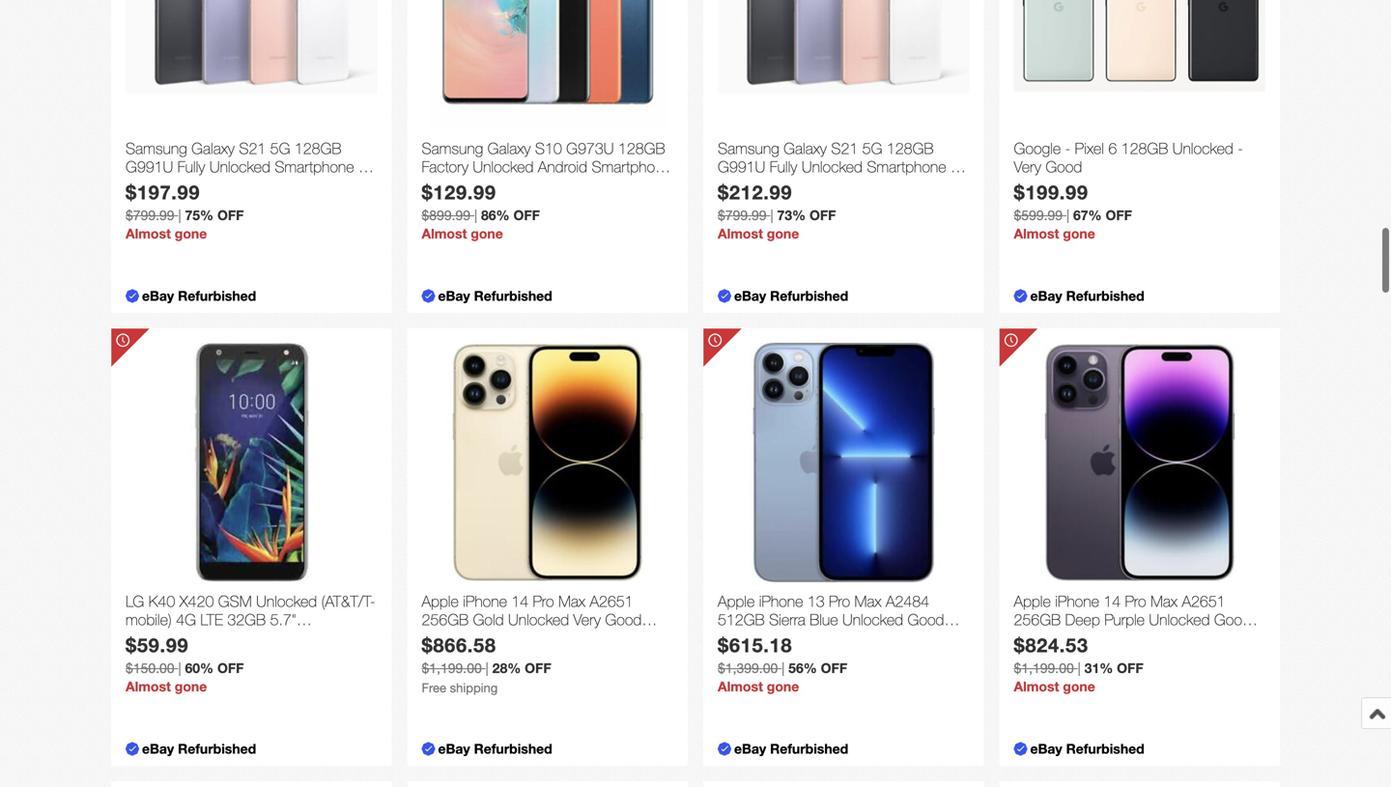 Task type: vqa. For each thing, say whether or not it's contained in the screenshot.
right Iron
no



Task type: describe. For each thing, give the bounding box(es) containing it.
ebay refurbished for $824.53
[[1030, 741, 1145, 757]]

refurbished for $615.18
[[770, 741, 849, 757]]

pixel
[[1075, 139, 1104, 157]]

samsung  galaxy s21 5g 128gb g991u fully unlocked smartphone - good link
[[126, 139, 377, 195]]

refurbished for $199.99
[[1066, 288, 1145, 304]]

ebay refurbished for $59.99
[[142, 741, 256, 757]]

unlocked inside apple iphone 14 pro max a2651 256gb gold unlocked very good condition
[[508, 611, 569, 629]]

shipping
[[450, 681, 498, 696]]

$1,199.00 for $866.58
[[422, 661, 482, 677]]

$615.18
[[718, 634, 792, 657]]

condition for $615.18
[[718, 629, 779, 648]]

128gb inside google - pixel 6 128gb unlocked - very good $199.99 $599.99 | 67% off almost gone
[[1121, 139, 1168, 157]]

samsung for $129.99
[[422, 139, 483, 157]]

$199.99
[[1014, 181, 1089, 204]]

samsung for $197.99
[[126, 139, 187, 157]]

apple for $824.53
[[1014, 592, 1051, 611]]

75%
[[185, 207, 214, 223]]

ebay refurbished for $199.99
[[1030, 288, 1145, 304]]

13
[[808, 592, 825, 611]]

lg k40 x420 gsm unlocked (at&t/t- mobile) 4g lte 32gb 5.7" smartphone excellent link
[[126, 592, 377, 648]]

128gb for $197.99
[[295, 139, 342, 157]]

31%
[[1085, 661, 1113, 677]]

condition for $824.53
[[1014, 629, 1075, 648]]

$899.99
[[422, 207, 471, 223]]

60%
[[185, 661, 214, 677]]

$59.99 $150.00 | 60% off almost gone
[[126, 634, 244, 695]]

s21 for $212.99
[[831, 139, 858, 157]]

apple iphone 14 pro max a2651 256gb deep purple unlocked good condition
[[1014, 592, 1251, 648]]

ebay refurbished for $866.58
[[438, 741, 552, 757]]

gone for $615.18
[[767, 679, 799, 695]]

apple iphone 14 pro max a2651 256gb deep purple unlocked good condition link
[[1014, 592, 1266, 648]]

very inside samsung  galaxy s21 5g 128gb g991u fully unlocked smartphone - very good
[[718, 176, 745, 195]]

14 for $866.58
[[511, 592, 529, 611]]

very inside apple iphone 14 pro max a2651 256gb gold unlocked very good condition
[[573, 611, 601, 629]]

$197.99 $799.99 | 75% off almost gone
[[126, 181, 244, 242]]

gsm
[[218, 592, 252, 611]]

s10
[[535, 139, 562, 157]]

apple iphone 14 pro max a2651 256gb gold unlocked very good condition link
[[422, 592, 673, 648]]

almost for $129.99
[[422, 226, 467, 242]]

smartphone for $129.99
[[592, 158, 671, 176]]

samsung for $212.99
[[718, 139, 779, 157]]

off for $824.53
[[1117, 661, 1144, 677]]

6
[[1109, 139, 1117, 157]]

samsung galaxy s10 g973u 128gb factory unlocked android smartphone - good
[[422, 139, 671, 195]]

| for $824.53
[[1078, 661, 1081, 677]]

google - pixel 6 128gb unlocked - very good link
[[1014, 139, 1266, 181]]

off for $615.18
[[821, 661, 847, 677]]

$799.99 for $212.99
[[718, 207, 767, 223]]

67%
[[1073, 207, 1102, 223]]

$129.99 $899.99 | 86% off almost gone
[[422, 181, 540, 242]]

off for $129.99
[[513, 207, 540, 223]]

s21 for $197.99
[[239, 139, 266, 157]]

gone for $212.99
[[767, 226, 799, 242]]

86%
[[481, 207, 510, 223]]

excellent
[[210, 629, 289, 648]]

5g for $197.99
[[270, 139, 290, 157]]

5.7"
[[270, 611, 296, 629]]

| for $212.99
[[771, 207, 774, 223]]

256gb for $824.53
[[1014, 611, 1061, 629]]

4g
[[176, 611, 196, 629]]

max for $866.58
[[558, 592, 586, 611]]

free
[[422, 681, 446, 696]]

lg k40 x420 gsm unlocked (at&t/t- mobile) 4g lte 32gb 5.7" smartphone excellent
[[126, 592, 376, 648]]

14 for $824.53
[[1104, 592, 1121, 611]]

ebay refurbished for $212.99
[[734, 288, 849, 304]]

off inside google - pixel 6 128gb unlocked - very good $199.99 $599.99 | 67% off almost gone
[[1106, 207, 1132, 223]]

apple iphone 13 pro max a2484 512gb sierra blue unlocked good condition
[[718, 592, 944, 648]]

a2651 for $824.53
[[1182, 592, 1226, 611]]

gone for $824.53
[[1063, 679, 1095, 695]]

refurbished for $129.99
[[474, 288, 552, 304]]

condition for $866.58
[[422, 629, 483, 648]]

$197.99
[[126, 181, 200, 204]]

apple for $615.18
[[718, 592, 755, 611]]

apple for $866.58
[[422, 592, 459, 611]]

g991u for $212.99
[[718, 158, 765, 176]]

x420
[[179, 592, 214, 611]]

256gb for $866.58
[[422, 611, 469, 629]]

unlocked inside samsung  galaxy s21 5g 128gb g991u fully unlocked smartphone - good
[[209, 158, 270, 176]]

unlocked inside google - pixel 6 128gb unlocked - very good $199.99 $599.99 | 67% off almost gone
[[1173, 139, 1234, 157]]

good for $866.58
[[605, 611, 642, 629]]

a2651 for $866.58
[[590, 592, 633, 611]]

73%
[[777, 207, 806, 223]]

$866.58 $1,199.00 | 28% off free shipping
[[422, 634, 551, 696]]

k40
[[149, 592, 175, 611]]

gone for $59.99
[[175, 679, 207, 695]]

$129.99
[[422, 181, 496, 204]]

factory
[[422, 158, 469, 176]]

ebay for $129.99
[[438, 288, 470, 304]]

unlocked inside apple iphone 14 pro max a2651 256gb deep purple unlocked good condition
[[1149, 611, 1210, 629]]

ebay for $197.99
[[142, 288, 174, 304]]

$59.99
[[126, 634, 189, 657]]

gone inside google - pixel 6 128gb unlocked - very good $199.99 $599.99 | 67% off almost gone
[[1063, 226, 1095, 242]]

samsung galaxy s10 g973u 128gb factory unlocked android smartphone - good link
[[422, 139, 673, 195]]

refurbished for $212.99
[[770, 288, 849, 304]]



Task type: locate. For each thing, give the bounding box(es) containing it.
pro for $866.58
[[533, 592, 554, 611]]

1 horizontal spatial max
[[855, 592, 882, 611]]

pro inside apple iphone 14 pro max a2651 256gb gold unlocked very good condition
[[533, 592, 554, 611]]

$799.99 for $197.99
[[126, 207, 174, 223]]

refurbished
[[178, 288, 256, 304], [474, 288, 552, 304], [770, 288, 849, 304], [1066, 288, 1145, 304], [178, 741, 256, 757], [474, 741, 552, 757], [770, 741, 849, 757], [1066, 741, 1145, 757]]

refurbished down 86%
[[474, 288, 552, 304]]

almost
[[126, 226, 171, 242], [422, 226, 467, 242], [718, 226, 763, 242], [1014, 226, 1059, 242], [126, 679, 171, 695], [718, 679, 763, 695], [1014, 679, 1059, 695]]

almost down $150.00
[[126, 679, 171, 695]]

0 horizontal spatial very
[[573, 611, 601, 629]]

4 128gb from the left
[[1121, 139, 1168, 157]]

android
[[538, 158, 587, 176]]

$799.99 down "$197.99"
[[126, 207, 174, 223]]

fully up "$197.99"
[[178, 158, 205, 176]]

gone down 86%
[[471, 226, 503, 242]]

$1,199.00 inside $824.53 $1,199.00 | 31% off almost gone
[[1014, 661, 1074, 677]]

g991u up "$197.99"
[[126, 158, 173, 176]]

galaxy up "$197.99"
[[191, 139, 235, 157]]

pro right 13
[[829, 592, 850, 611]]

good inside google - pixel 6 128gb unlocked - very good $199.99 $599.99 | 67% off almost gone
[[1046, 158, 1082, 176]]

fully for $212.99
[[770, 158, 797, 176]]

256gb up $824.53
[[1014, 611, 1061, 629]]

iphone inside apple iphone 14 pro max a2651 256gb deep purple unlocked good condition
[[1055, 592, 1099, 611]]

off right 73%
[[810, 207, 836, 223]]

2 horizontal spatial condition
[[1014, 629, 1075, 648]]

gone inside $615.18 $1,399.00 | 56% off almost gone
[[767, 679, 799, 695]]

$150.00
[[126, 661, 174, 677]]

unlocked down a2484
[[842, 611, 903, 629]]

galaxy left 's10'
[[488, 139, 531, 157]]

condition down gold
[[422, 629, 483, 648]]

2 256gb from the left
[[1014, 611, 1061, 629]]

almost inside '$212.99 $799.99 | 73% off almost gone'
[[718, 226, 763, 242]]

2 5g from the left
[[862, 139, 883, 157]]

ebay refurbished
[[142, 288, 256, 304], [438, 288, 552, 304], [734, 288, 849, 304], [1030, 288, 1145, 304], [142, 741, 256, 757], [438, 741, 552, 757], [734, 741, 849, 757], [1030, 741, 1145, 757]]

g991u inside samsung  galaxy s21 5g 128gb g991u fully unlocked smartphone - very good
[[718, 158, 765, 176]]

2 horizontal spatial very
[[1014, 158, 1041, 176]]

0 horizontal spatial pro
[[533, 592, 554, 611]]

pro
[[533, 592, 554, 611], [829, 592, 850, 611], [1125, 592, 1146, 611]]

ebay down $150.00
[[142, 741, 174, 757]]

pro inside apple iphone 14 pro max a2651 256gb deep purple unlocked good condition
[[1125, 592, 1146, 611]]

smartphone
[[275, 158, 354, 176], [592, 158, 671, 176], [867, 158, 946, 176]]

apple inside apple iphone 14 pro max a2651 256gb gold unlocked very good condition
[[422, 592, 459, 611]]

ebay refurbished down 60%
[[142, 741, 256, 757]]

gone down 60%
[[175, 679, 207, 695]]

| inside $197.99 $799.99 | 75% off almost gone
[[178, 207, 181, 223]]

1 horizontal spatial very
[[718, 176, 745, 195]]

good inside samsung  galaxy s21 5g 128gb g991u fully unlocked smartphone - good
[[126, 176, 162, 195]]

gone inside $59.99 $150.00 | 60% off almost gone
[[175, 679, 207, 695]]

$212.99 $799.99 | 73% off almost gone
[[718, 181, 836, 242]]

1 256gb from the left
[[422, 611, 469, 629]]

fully for $197.99
[[178, 158, 205, 176]]

apple inside apple iphone 13 pro max a2484 512gb sierra blue unlocked good condition
[[718, 592, 755, 611]]

ebay down $1,399.00
[[734, 741, 766, 757]]

ebay down shipping
[[438, 741, 470, 757]]

s21 up $197.99 $799.99 | 75% off almost gone
[[239, 139, 266, 157]]

ebay refurbished down 56%
[[734, 741, 849, 757]]

| for $197.99
[[178, 207, 181, 223]]

0 horizontal spatial condition
[[422, 629, 483, 648]]

$1,199.00 down $824.53
[[1014, 661, 1074, 677]]

refurbished down 67%
[[1066, 288, 1145, 304]]

1 horizontal spatial fully
[[770, 158, 797, 176]]

max inside apple iphone 13 pro max a2484 512gb sierra blue unlocked good condition
[[855, 592, 882, 611]]

a2651
[[590, 592, 633, 611], [1182, 592, 1226, 611]]

samsung
[[126, 139, 187, 157], [422, 139, 483, 157], [718, 139, 779, 157]]

pro for $824.53
[[1125, 592, 1146, 611]]

a2651 inside apple iphone 14 pro max a2651 256gb gold unlocked very good condition
[[590, 592, 633, 611]]

0 horizontal spatial max
[[558, 592, 586, 611]]

0 horizontal spatial samsung
[[126, 139, 187, 157]]

mobile)
[[126, 611, 172, 629]]

256gb
[[422, 611, 469, 629], [1014, 611, 1061, 629]]

good inside samsung  galaxy s21 5g 128gb g991u fully unlocked smartphone - very good
[[750, 176, 786, 195]]

2 a2651 from the left
[[1182, 592, 1226, 611]]

ebay refurbished for $615.18
[[734, 741, 849, 757]]

56%
[[789, 661, 817, 677]]

unlocked inside apple iphone 13 pro max a2484 512gb sierra blue unlocked good condition
[[842, 611, 903, 629]]

2 horizontal spatial smartphone
[[867, 158, 946, 176]]

0 horizontal spatial fully
[[178, 158, 205, 176]]

sierra
[[769, 611, 806, 629]]

0 horizontal spatial 256gb
[[422, 611, 469, 629]]

apple iphone 13 pro max a2484 512gb sierra blue unlocked good condition link
[[718, 592, 970, 648]]

2 14 from the left
[[1104, 592, 1121, 611]]

samsung up $212.99
[[718, 139, 779, 157]]

2 fully from the left
[[770, 158, 797, 176]]

galaxy for $129.99
[[488, 139, 531, 157]]

1 horizontal spatial condition
[[718, 629, 779, 648]]

| left 56%
[[782, 661, 785, 677]]

1 a2651 from the left
[[590, 592, 633, 611]]

apple inside apple iphone 14 pro max a2651 256gb deep purple unlocked good condition
[[1014, 592, 1051, 611]]

gone down 31% on the bottom right
[[1063, 679, 1095, 695]]

1 g991u from the left
[[126, 158, 173, 176]]

g991u inside samsung  galaxy s21 5g 128gb g991u fully unlocked smartphone - good
[[126, 158, 173, 176]]

ebay down $824.53 $1,199.00 | 31% off almost gone
[[1030, 741, 1062, 757]]

| for $129.99
[[474, 207, 477, 223]]

g991u up $212.99
[[718, 158, 765, 176]]

a2484
[[886, 592, 930, 611]]

0 horizontal spatial a2651
[[590, 592, 633, 611]]

pro up purple
[[1125, 592, 1146, 611]]

samsung  galaxy s21 5g 128gb g991u fully unlocked smartphone - very good
[[718, 139, 956, 195]]

3 samsung from the left
[[718, 139, 779, 157]]

pro up $866.58 $1,199.00 | 28% off free shipping on the left bottom
[[533, 592, 554, 611]]

off right 31% on the bottom right
[[1117, 661, 1144, 677]]

14 up purple
[[1104, 592, 1121, 611]]

$866.58
[[422, 634, 496, 657]]

unlocked inside samsung galaxy s10 g973u 128gb factory unlocked android smartphone - good
[[473, 158, 534, 176]]

ebay for $824.53
[[1030, 741, 1062, 757]]

gone inside '$212.99 $799.99 | 73% off almost gone'
[[767, 226, 799, 242]]

g991u
[[126, 158, 173, 176], [718, 158, 765, 176]]

0 horizontal spatial g991u
[[126, 158, 173, 176]]

0 horizontal spatial apple
[[422, 592, 459, 611]]

2 condition from the left
[[718, 629, 779, 648]]

galaxy
[[191, 139, 235, 157], [488, 139, 531, 157], [784, 139, 827, 157]]

off for $59.99
[[217, 661, 244, 677]]

ebay refurbished down 31% on the bottom right
[[1030, 741, 1145, 757]]

good inside samsung galaxy s10 g973u 128gb factory unlocked android smartphone - good
[[431, 176, 468, 195]]

s21 up '$212.99 $799.99 | 73% off almost gone'
[[831, 139, 858, 157]]

| inside $129.99 $899.99 | 86% off almost gone
[[474, 207, 477, 223]]

ebay for $212.99
[[734, 288, 766, 304]]

s21
[[239, 139, 266, 157], [831, 139, 858, 157]]

pro inside apple iphone 13 pro max a2484 512gb sierra blue unlocked good condition
[[829, 592, 850, 611]]

(at&t/t-
[[321, 592, 376, 611]]

lte
[[200, 611, 223, 629]]

off inside '$212.99 $799.99 | 73% off almost gone'
[[810, 207, 836, 223]]

2 $799.99 from the left
[[718, 207, 767, 223]]

3 galaxy from the left
[[784, 139, 827, 157]]

max inside apple iphone 14 pro max a2651 256gb gold unlocked very good condition
[[558, 592, 586, 611]]

gone down the 75%
[[175, 226, 207, 242]]

lg
[[126, 592, 144, 611]]

apple up $824.53
[[1014, 592, 1051, 611]]

max for $615.18
[[855, 592, 882, 611]]

g991u for $197.99
[[126, 158, 173, 176]]

2 max from the left
[[855, 592, 882, 611]]

iphone up sierra
[[759, 592, 803, 611]]

gone down 67%
[[1063, 226, 1095, 242]]

s21 inside samsung  galaxy s21 5g 128gb g991u fully unlocked smartphone - good
[[239, 139, 266, 157]]

256gb inside apple iphone 14 pro max a2651 256gb gold unlocked very good condition
[[422, 611, 469, 629]]

iphone for $615.18
[[759, 592, 803, 611]]

good inside apple iphone 14 pro max a2651 256gb deep purple unlocked good condition
[[1214, 611, 1251, 629]]

off right 56%
[[821, 661, 847, 677]]

almost for $197.99
[[126, 226, 171, 242]]

condition inside apple iphone 14 pro max a2651 256gb deep purple unlocked good condition
[[1014, 629, 1075, 648]]

3 128gb from the left
[[887, 139, 934, 157]]

ebay down $599.99
[[1030, 288, 1062, 304]]

1 horizontal spatial s21
[[831, 139, 858, 157]]

0 horizontal spatial s21
[[239, 139, 266, 157]]

condition inside apple iphone 13 pro max a2484 512gb sierra blue unlocked good condition
[[718, 629, 779, 648]]

almost inside $615.18 $1,399.00 | 56% off almost gone
[[718, 679, 763, 695]]

128gb inside samsung  galaxy s21 5g 128gb g991u fully unlocked smartphone - good
[[295, 139, 342, 157]]

128gb inside samsung  galaxy s21 5g 128gb g991u fully unlocked smartphone - very good
[[887, 139, 934, 157]]

apple up $866.58 on the left bottom of page
[[422, 592, 459, 611]]

smartphone
[[126, 629, 206, 648]]

| inside google - pixel 6 128gb unlocked - very good $199.99 $599.99 | 67% off almost gone
[[1067, 207, 1070, 223]]

samsung inside samsung  galaxy s21 5g 128gb g991u fully unlocked smartphone - very good
[[718, 139, 779, 157]]

almost down $899.99
[[422, 226, 467, 242]]

almost down $599.99
[[1014, 226, 1059, 242]]

refurbished down 73%
[[770, 288, 849, 304]]

| for $866.58
[[486, 661, 489, 677]]

1 128gb from the left
[[295, 139, 342, 157]]

ebay refurbished down 67%
[[1030, 288, 1145, 304]]

2 horizontal spatial samsung
[[718, 139, 779, 157]]

good for $197.99
[[126, 176, 162, 195]]

off inside $824.53 $1,199.00 | 31% off almost gone
[[1117, 661, 1144, 677]]

2 pro from the left
[[829, 592, 850, 611]]

off for $212.99
[[810, 207, 836, 223]]

- for $197.99
[[358, 158, 364, 176]]

1 iphone from the left
[[463, 592, 507, 611]]

unlocked
[[1173, 139, 1234, 157], [209, 158, 270, 176], [473, 158, 534, 176], [802, 158, 863, 176], [256, 592, 317, 611], [508, 611, 569, 629], [842, 611, 903, 629], [1149, 611, 1210, 629]]

gone inside $197.99 $799.99 | 75% off almost gone
[[175, 226, 207, 242]]

samsung inside samsung  galaxy s21 5g 128gb g991u fully unlocked smartphone - good
[[126, 139, 187, 157]]

1 pro from the left
[[533, 592, 554, 611]]

fully up $212.99
[[770, 158, 797, 176]]

256gb up $866.58 on the left bottom of page
[[422, 611, 469, 629]]

- inside samsung  galaxy s21 5g 128gb g991u fully unlocked smartphone - good
[[358, 158, 364, 176]]

2 horizontal spatial apple
[[1014, 592, 1051, 611]]

$799.99 inside $197.99 $799.99 | 75% off almost gone
[[126, 207, 174, 223]]

| inside $59.99 $150.00 | 60% off almost gone
[[178, 661, 181, 677]]

fully
[[178, 158, 205, 176], [770, 158, 797, 176]]

ebay refurbished for $197.99
[[142, 288, 256, 304]]

$615.18 $1,399.00 | 56% off almost gone
[[718, 634, 847, 695]]

2 $1,199.00 from the left
[[1014, 661, 1074, 677]]

3 max from the left
[[1151, 592, 1178, 611]]

| inside $615.18 $1,399.00 | 56% off almost gone
[[782, 661, 785, 677]]

good for $615.18
[[908, 611, 944, 629]]

2 smartphone from the left
[[592, 158, 671, 176]]

smartphone inside samsung  galaxy s21 5g 128gb g991u fully unlocked smartphone - very good
[[867, 158, 946, 176]]

samsung inside samsung galaxy s10 g973u 128gb factory unlocked android smartphone - good
[[422, 139, 483, 157]]

5g
[[270, 139, 290, 157], [862, 139, 883, 157]]

refurbished down 56%
[[770, 741, 849, 757]]

128gb for $212.99
[[887, 139, 934, 157]]

| left the 75%
[[178, 207, 181, 223]]

refurbished down the 75%
[[178, 288, 256, 304]]

3 pro from the left
[[1125, 592, 1146, 611]]

28%
[[492, 661, 521, 677]]

max for $824.53
[[1151, 592, 1178, 611]]

very
[[1014, 158, 1041, 176], [718, 176, 745, 195], [573, 611, 601, 629]]

smartphone for $197.99
[[275, 158, 354, 176]]

ebay refurbished for $129.99
[[438, 288, 552, 304]]

1 14 from the left
[[511, 592, 529, 611]]

5g inside samsung  galaxy s21 5g 128gb g991u fully unlocked smartphone - good
[[270, 139, 290, 157]]

1 s21 from the left
[[239, 139, 266, 157]]

3 apple from the left
[[1014, 592, 1051, 611]]

3 iphone from the left
[[1055, 592, 1099, 611]]

1 horizontal spatial pro
[[829, 592, 850, 611]]

$1,199.00 for $824.53
[[1014, 661, 1074, 677]]

iphone
[[463, 592, 507, 611], [759, 592, 803, 611], [1055, 592, 1099, 611]]

gone down 56%
[[767, 679, 799, 695]]

| inside '$212.99 $799.99 | 73% off almost gone'
[[771, 207, 774, 223]]

3 condition from the left
[[1014, 629, 1075, 648]]

2 horizontal spatial pro
[[1125, 592, 1146, 611]]

very inside google - pixel 6 128gb unlocked - very good $199.99 $599.99 | 67% off almost gone
[[1014, 158, 1041, 176]]

max
[[558, 592, 586, 611], [855, 592, 882, 611], [1151, 592, 1178, 611]]

$799.99 down $212.99
[[718, 207, 767, 223]]

ebay refurbished down shipping
[[438, 741, 552, 757]]

refurbished for $197.99
[[178, 288, 256, 304]]

unlocked right gold
[[508, 611, 569, 629]]

2 apple from the left
[[718, 592, 755, 611]]

0 horizontal spatial $1,199.00
[[422, 661, 482, 677]]

gold
[[473, 611, 504, 629]]

almost for $212.99
[[718, 226, 763, 242]]

unlocked inside samsung  galaxy s21 5g 128gb g991u fully unlocked smartphone - very good
[[802, 158, 863, 176]]

0 horizontal spatial smartphone
[[275, 158, 354, 176]]

| left 31% on the bottom right
[[1078, 661, 1081, 677]]

1 horizontal spatial apple
[[718, 592, 755, 611]]

fully inside samsung  galaxy s21 5g 128gb g991u fully unlocked smartphone - good
[[178, 158, 205, 176]]

| left 86%
[[474, 207, 477, 223]]

2 iphone from the left
[[759, 592, 803, 611]]

unlocked right purple
[[1149, 611, 1210, 629]]

1 horizontal spatial a2651
[[1182, 592, 1226, 611]]

14
[[511, 592, 529, 611], [1104, 592, 1121, 611]]

off right 60%
[[217, 661, 244, 677]]

almost inside $824.53 $1,199.00 | 31% off almost gone
[[1014, 679, 1059, 695]]

3 smartphone from the left
[[867, 158, 946, 176]]

almost down "$197.99"
[[126, 226, 171, 242]]

1 5g from the left
[[270, 139, 290, 157]]

0 horizontal spatial $799.99
[[126, 207, 174, 223]]

off right 28%
[[525, 661, 551, 677]]

unlocked up the 5.7"
[[256, 592, 317, 611]]

ebay refurbished down 86%
[[438, 288, 552, 304]]

1 horizontal spatial galaxy
[[488, 139, 531, 157]]

$1,199.00
[[422, 661, 482, 677], [1014, 661, 1074, 677]]

$799.99 inside '$212.99 $799.99 | 73% off almost gone'
[[718, 207, 767, 223]]

almost down $212.99
[[718, 226, 763, 242]]

| for $615.18
[[782, 661, 785, 677]]

almost for $824.53
[[1014, 679, 1059, 695]]

galaxy inside samsung galaxy s10 g973u 128gb factory unlocked android smartphone - good
[[488, 139, 531, 157]]

iphone up deep
[[1055, 592, 1099, 611]]

unlocked up the 75%
[[209, 158, 270, 176]]

1 horizontal spatial $1,199.00
[[1014, 661, 1074, 677]]

|
[[178, 207, 181, 223], [474, 207, 477, 223], [771, 207, 774, 223], [1067, 207, 1070, 223], [178, 661, 181, 677], [486, 661, 489, 677], [782, 661, 785, 677], [1078, 661, 1081, 677]]

off for $866.58
[[525, 661, 551, 677]]

1 condition from the left
[[422, 629, 483, 648]]

0 horizontal spatial iphone
[[463, 592, 507, 611]]

galaxy for $197.99
[[191, 139, 235, 157]]

blue
[[810, 611, 838, 629]]

$212.99
[[718, 181, 792, 204]]

512gb
[[718, 611, 765, 629]]

1 horizontal spatial 5g
[[862, 139, 883, 157]]

2 horizontal spatial iphone
[[1055, 592, 1099, 611]]

- for $129.99
[[422, 176, 427, 195]]

$799.99
[[126, 207, 174, 223], [718, 207, 767, 223]]

off
[[217, 207, 244, 223], [513, 207, 540, 223], [810, 207, 836, 223], [1106, 207, 1132, 223], [217, 661, 244, 677], [525, 661, 551, 677], [821, 661, 847, 677], [1117, 661, 1144, 677]]

refurbished down 31% on the bottom right
[[1066, 741, 1145, 757]]

galaxy for $212.99
[[784, 139, 827, 157]]

2 galaxy from the left
[[488, 139, 531, 157]]

gone for $197.99
[[175, 226, 207, 242]]

good inside apple iphone 14 pro max a2651 256gb gold unlocked very good condition
[[605, 611, 642, 629]]

refurbished for $59.99
[[178, 741, 256, 757]]

condition inside apple iphone 14 pro max a2651 256gb gold unlocked very good condition
[[422, 629, 483, 648]]

almost inside $59.99 $150.00 | 60% off almost gone
[[126, 679, 171, 695]]

refurbished for $866.58
[[474, 741, 552, 757]]

$824.53 $1,199.00 | 31% off almost gone
[[1014, 634, 1144, 695]]

unlocked up 86%
[[473, 158, 534, 176]]

off for $197.99
[[217, 207, 244, 223]]

ebay for $866.58
[[438, 741, 470, 757]]

google - pixel 6 128gb unlocked - very good $199.99 $599.99 | 67% off almost gone
[[1014, 139, 1243, 242]]

1 fully from the left
[[178, 158, 205, 176]]

1 horizontal spatial samsung
[[422, 139, 483, 157]]

apple up 512gb
[[718, 592, 755, 611]]

| left 67%
[[1067, 207, 1070, 223]]

ebay for $59.99
[[142, 741, 174, 757]]

almost for $615.18
[[718, 679, 763, 695]]

iphone for $866.58
[[463, 592, 507, 611]]

- inside samsung galaxy s10 g973u 128gb factory unlocked android smartphone - good
[[422, 176, 427, 195]]

2 128gb from the left
[[618, 139, 665, 157]]

good for $824.53
[[1214, 611, 1251, 629]]

refurbished for $824.53
[[1066, 741, 1145, 757]]

almost down $824.53
[[1014, 679, 1059, 695]]

$824.53
[[1014, 634, 1089, 657]]

1 horizontal spatial g991u
[[718, 158, 765, 176]]

almost for $59.99
[[126, 679, 171, 695]]

1 samsung from the left
[[126, 139, 187, 157]]

fully inside samsung  galaxy s21 5g 128gb g991u fully unlocked smartphone - very good
[[770, 158, 797, 176]]

14 inside apple iphone 14 pro max a2651 256gb gold unlocked very good condition
[[511, 592, 529, 611]]

256gb inside apple iphone 14 pro max a2651 256gb deep purple unlocked good condition
[[1014, 611, 1061, 629]]

$599.99
[[1014, 207, 1063, 223]]

1 horizontal spatial 256gb
[[1014, 611, 1061, 629]]

good inside apple iphone 13 pro max a2484 512gb sierra blue unlocked good condition
[[908, 611, 944, 629]]

ebay for $615.18
[[734, 741, 766, 757]]

pro for $615.18
[[829, 592, 850, 611]]

0 horizontal spatial 5g
[[270, 139, 290, 157]]

almost inside $197.99 $799.99 | 75% off almost gone
[[126, 226, 171, 242]]

0 horizontal spatial 14
[[511, 592, 529, 611]]

2 horizontal spatial max
[[1151, 592, 1178, 611]]

refurbished down 60%
[[178, 741, 256, 757]]

1 galaxy from the left
[[191, 139, 235, 157]]

almost down $1,399.00
[[718, 679, 763, 695]]

iphone for $824.53
[[1055, 592, 1099, 611]]

gone inside $824.53 $1,199.00 | 31% off almost gone
[[1063, 679, 1095, 695]]

0 horizontal spatial galaxy
[[191, 139, 235, 157]]

- for $212.99
[[951, 158, 956, 176]]

gone inside $129.99 $899.99 | 86% off almost gone
[[471, 226, 503, 242]]

refurbished down shipping
[[474, 741, 552, 757]]

off inside $59.99 $150.00 | 60% off almost gone
[[217, 661, 244, 677]]

s21 inside samsung  galaxy s21 5g 128gb g991u fully unlocked smartphone - very good
[[831, 139, 858, 157]]

samsung up "$197.99"
[[126, 139, 187, 157]]

$1,199.00 down $866.58 on the left bottom of page
[[422, 661, 482, 677]]

galaxy inside samsung  galaxy s21 5g 128gb g991u fully unlocked smartphone - good
[[191, 139, 235, 157]]

deep
[[1065, 611, 1100, 629]]

unlocked inside lg k40 x420 gsm unlocked (at&t/t- mobile) 4g lte 32gb 5.7" smartphone excellent
[[256, 592, 317, 611]]

| for $59.99
[[178, 661, 181, 677]]

off inside $615.18 $1,399.00 | 56% off almost gone
[[821, 661, 847, 677]]

| left 28%
[[486, 661, 489, 677]]

google
[[1014, 139, 1061, 157]]

1 apple from the left
[[422, 592, 459, 611]]

128gb inside samsung galaxy s10 g973u 128gb factory unlocked android smartphone - good
[[618, 139, 665, 157]]

max inside apple iphone 14 pro max a2651 256gb deep purple unlocked good condition
[[1151, 592, 1178, 611]]

5g for $212.99
[[862, 139, 883, 157]]

32gb
[[227, 611, 266, 629]]

off right 67%
[[1106, 207, 1132, 223]]

gone for $129.99
[[471, 226, 503, 242]]

| inside $866.58 $1,199.00 | 28% off free shipping
[[486, 661, 489, 677]]

samsung  galaxy s21 5g 128gb g991u fully unlocked smartphone - good
[[126, 139, 364, 195]]

smartphone inside samsung  galaxy s21 5g 128gb g991u fully unlocked smartphone - good
[[275, 158, 354, 176]]

1 horizontal spatial 14
[[1104, 592, 1121, 611]]

$1,399.00
[[718, 661, 778, 677]]

galaxy inside samsung  galaxy s21 5g 128gb g991u fully unlocked smartphone - very good
[[784, 139, 827, 157]]

off inside $129.99 $899.99 | 86% off almost gone
[[513, 207, 540, 223]]

almost inside google - pixel 6 128gb unlocked - very good $199.99 $599.99 | 67% off almost gone
[[1014, 226, 1059, 242]]

gone down 73%
[[767, 226, 799, 242]]

condition down 512gb
[[718, 629, 779, 648]]

| left 73%
[[771, 207, 774, 223]]

condition down deep
[[1014, 629, 1075, 648]]

1 horizontal spatial smartphone
[[592, 158, 671, 176]]

128gb for $129.99
[[618, 139, 665, 157]]

iphone inside apple iphone 13 pro max a2484 512gb sierra blue unlocked good condition
[[759, 592, 803, 611]]

2 s21 from the left
[[831, 139, 858, 157]]

1 horizontal spatial iphone
[[759, 592, 803, 611]]

2 g991u from the left
[[718, 158, 765, 176]]

1 smartphone from the left
[[275, 158, 354, 176]]

a2651 inside apple iphone 14 pro max a2651 256gb deep purple unlocked good condition
[[1182, 592, 1226, 611]]

condition
[[422, 629, 483, 648], [718, 629, 779, 648], [1014, 629, 1075, 648]]

almost inside $129.99 $899.99 | 86% off almost gone
[[422, 226, 467, 242]]

ebay for $199.99
[[1030, 288, 1062, 304]]

off right 86%
[[513, 207, 540, 223]]

ebay down $197.99 $799.99 | 75% off almost gone
[[142, 288, 174, 304]]

samsung  galaxy s21 5g 128gb g991u fully unlocked smartphone - very good link
[[718, 139, 970, 195]]

off inside $197.99 $799.99 | 75% off almost gone
[[217, 207, 244, 223]]

1 $1,199.00 from the left
[[422, 661, 482, 677]]

ebay refurbished down the 75%
[[142, 288, 256, 304]]

14 inside apple iphone 14 pro max a2651 256gb deep purple unlocked good condition
[[1104, 592, 1121, 611]]

unlocked up 73%
[[802, 158, 863, 176]]

5g inside samsung  galaxy s21 5g 128gb g991u fully unlocked smartphone - very good
[[862, 139, 883, 157]]

ebay down $899.99
[[438, 288, 470, 304]]

unlocked right 6
[[1173, 139, 1234, 157]]

2 samsung from the left
[[422, 139, 483, 157]]

2 horizontal spatial galaxy
[[784, 139, 827, 157]]

| inside $824.53 $1,199.00 | 31% off almost gone
[[1078, 661, 1081, 677]]

off inside $866.58 $1,199.00 | 28% off free shipping
[[525, 661, 551, 677]]

apple iphone 14 pro max a2651 256gb gold unlocked very good condition
[[422, 592, 642, 648]]

good
[[1046, 158, 1082, 176], [126, 176, 162, 195], [431, 176, 468, 195], [750, 176, 786, 195], [605, 611, 642, 629], [908, 611, 944, 629], [1214, 611, 1251, 629]]

ebay refurbished down 73%
[[734, 288, 849, 304]]

iphone inside apple iphone 14 pro max a2651 256gb gold unlocked very good condition
[[463, 592, 507, 611]]

1 max from the left
[[558, 592, 586, 611]]

128gb
[[295, 139, 342, 157], [618, 139, 665, 157], [887, 139, 934, 157], [1121, 139, 1168, 157]]

| left 60%
[[178, 661, 181, 677]]

1 horizontal spatial $799.99
[[718, 207, 767, 223]]

g973u
[[566, 139, 614, 157]]

14 up 28%
[[511, 592, 529, 611]]

purple
[[1105, 611, 1145, 629]]

gone
[[175, 226, 207, 242], [471, 226, 503, 242], [767, 226, 799, 242], [1063, 226, 1095, 242], [175, 679, 207, 695], [767, 679, 799, 695], [1063, 679, 1095, 695]]

- inside samsung  galaxy s21 5g 128gb g991u fully unlocked smartphone - very good
[[951, 158, 956, 176]]

-
[[1065, 139, 1071, 157], [1238, 139, 1243, 157], [358, 158, 364, 176], [951, 158, 956, 176], [422, 176, 427, 195]]

ebay down '$212.99 $799.99 | 73% off almost gone'
[[734, 288, 766, 304]]

iphone up gold
[[463, 592, 507, 611]]

samsung up factory
[[422, 139, 483, 157]]

apple
[[422, 592, 459, 611], [718, 592, 755, 611], [1014, 592, 1051, 611]]

$1,199.00 inside $866.58 $1,199.00 | 28% off free shipping
[[422, 661, 482, 677]]

good for $129.99
[[431, 176, 468, 195]]

smartphone inside samsung galaxy s10 g973u 128gb factory unlocked android smartphone - good
[[592, 158, 671, 176]]

smartphone for $212.99
[[867, 158, 946, 176]]

off right the 75%
[[217, 207, 244, 223]]

galaxy up $212.99
[[784, 139, 827, 157]]

1 $799.99 from the left
[[126, 207, 174, 223]]



